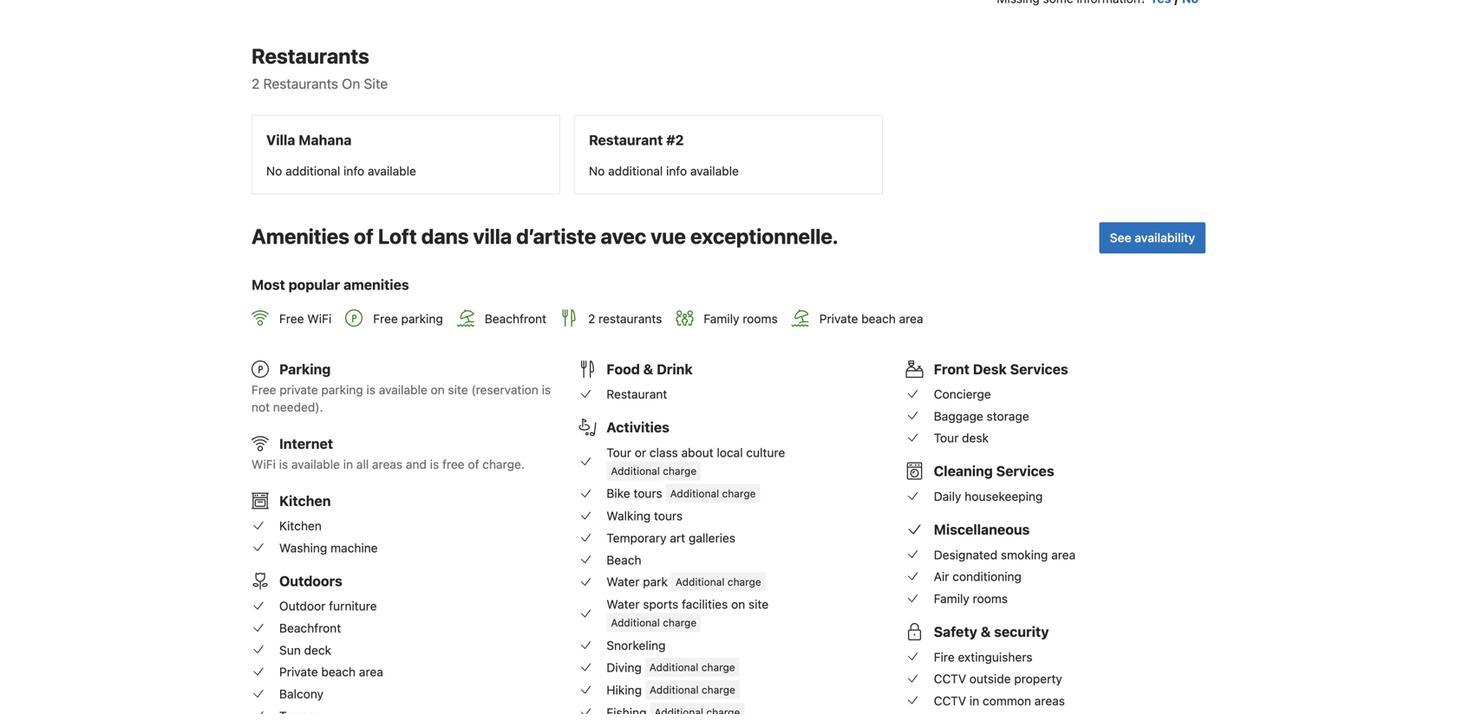 Task type: describe. For each thing, give the bounding box(es) containing it.
sun
[[279, 644, 301, 658]]

1 vertical spatial restaurants
[[263, 75, 338, 92]]

0 vertical spatial beachfront
[[485, 312, 547, 326]]

charge inside water sports facilities on site additional charge
[[663, 617, 697, 630]]

free wifi
[[279, 312, 332, 326]]

cleaning
[[934, 463, 993, 480]]

fire
[[934, 650, 955, 665]]

1 horizontal spatial area
[[899, 312, 924, 326]]

1 horizontal spatial in
[[970, 694, 980, 709]]

housekeeping
[[965, 490, 1043, 504]]

diving
[[607, 661, 642, 675]]

free for free private parking is available on site (reservation is not needed).
[[252, 383, 276, 397]]

0 horizontal spatial family
[[704, 312, 740, 326]]

available up exceptionnelle.
[[691, 164, 739, 178]]

security
[[994, 624, 1049, 641]]

desk
[[962, 431, 989, 446]]

furniture
[[329, 600, 377, 614]]

desk
[[973, 361, 1007, 378]]

private
[[280, 383, 318, 397]]

water park additional charge
[[607, 575, 761, 590]]

conditioning
[[953, 570, 1022, 584]]

concierge
[[934, 387, 991, 402]]

drink
[[657, 361, 693, 378]]

extinguishers
[[958, 650, 1033, 665]]

safety
[[934, 624, 978, 641]]

0 horizontal spatial rooms
[[743, 312, 778, 326]]

hiking
[[607, 683, 642, 698]]

sports
[[643, 598, 679, 612]]

0 horizontal spatial beachfront
[[279, 622, 341, 636]]

on inside water sports facilities on site additional charge
[[731, 598, 745, 612]]

0 vertical spatial restaurants
[[252, 44, 369, 68]]

washing
[[279, 541, 327, 556]]

designated
[[934, 548, 998, 562]]

walking
[[607, 509, 651, 524]]

hiking additional charge
[[607, 683, 736, 698]]

activities
[[607, 420, 670, 436]]

#2
[[666, 132, 684, 148]]

vue
[[651, 224, 686, 249]]

no additional info available for mahana
[[266, 164, 416, 178]]

0 horizontal spatial private
[[279, 666, 318, 680]]

bike tours additional charge
[[607, 487, 756, 501]]

fire extinguishers
[[934, 650, 1033, 665]]

deck
[[304, 644, 331, 658]]

1 horizontal spatial rooms
[[973, 592, 1008, 606]]

additional inside the hiking additional charge
[[650, 684, 699, 697]]

washing machine
[[279, 541, 378, 556]]

info for restaurant #2
[[666, 164, 687, 178]]

site
[[364, 75, 388, 92]]

cctv outside property
[[934, 672, 1063, 687]]

common
[[983, 694, 1032, 709]]

miscellaneous
[[934, 522, 1030, 538]]

parking inside free private parking is available on site (reservation is not needed).
[[321, 383, 363, 397]]

no for restaurant
[[589, 164, 605, 178]]

1 horizontal spatial parking
[[401, 312, 443, 326]]

art
[[670, 531, 686, 546]]

villa
[[266, 132, 295, 148]]

galleries
[[689, 531, 736, 546]]

daily
[[934, 490, 962, 504]]

facilities
[[682, 598, 728, 612]]

tour for tour or class about local culture additional charge
[[607, 446, 632, 460]]

on inside free private parking is available on site (reservation is not needed).
[[431, 383, 445, 397]]

no for villa
[[266, 164, 282, 178]]

charge inside the hiking additional charge
[[702, 684, 736, 697]]

temporary art galleries
[[607, 531, 736, 546]]

safety & security
[[934, 624, 1049, 641]]

local
[[717, 446, 743, 460]]

restaurant for restaurant #2
[[589, 132, 663, 148]]

0 vertical spatial family rooms
[[704, 312, 778, 326]]

snorkeling
[[607, 639, 666, 653]]

see
[[1110, 231, 1132, 245]]

0 vertical spatial private beach area
[[820, 312, 924, 326]]

restaurants 2 restaurants on site
[[252, 44, 388, 92]]

1 horizontal spatial beach
[[862, 312, 896, 326]]

tours for walking
[[654, 509, 683, 524]]

is right the and
[[430, 457, 439, 472]]

wifi is available in all areas and is free of charge.
[[252, 457, 525, 472]]

available up loft
[[368, 164, 416, 178]]

temporary
[[607, 531, 667, 546]]

(reservation
[[471, 383, 539, 397]]

amenities
[[252, 224, 350, 249]]

1 vertical spatial 2
[[588, 312, 595, 326]]

diving additional charge
[[607, 661, 735, 675]]

amenities
[[344, 277, 409, 293]]

site inside water sports facilities on site additional charge
[[749, 598, 769, 612]]

free for free parking
[[373, 312, 398, 326]]

& for safety
[[981, 624, 991, 641]]

avec
[[601, 224, 646, 249]]

additional inside bike tours additional charge
[[670, 488, 719, 500]]

cleaning services
[[934, 463, 1055, 480]]

additional for restaurant
[[608, 164, 663, 178]]

cctv for cctv outside property
[[934, 672, 967, 687]]

class
[[650, 446, 678, 460]]

park
[[643, 575, 668, 590]]

2 inside restaurants 2 restaurants on site
[[252, 75, 260, 92]]

2 restaurants
[[588, 312, 662, 326]]

charge inside bike tours additional charge
[[722, 488, 756, 500]]

property
[[1015, 672, 1063, 687]]

additional inside water park additional charge
[[676, 576, 725, 589]]

sun deck
[[279, 644, 331, 658]]

air conditioning
[[934, 570, 1022, 584]]

d'artiste
[[516, 224, 596, 249]]

needed).
[[273, 400, 323, 414]]

bike
[[607, 487, 630, 501]]

tour for tour desk
[[934, 431, 959, 446]]

is down "internet"
[[279, 457, 288, 472]]



Task type: vqa. For each thing, say whether or not it's contained in the screenshot.
View Deals link corresponding to Istanbul
no



Task type: locate. For each thing, give the bounding box(es) containing it.
water inside water sports facilities on site additional charge
[[607, 598, 640, 612]]

0 horizontal spatial no additional info available
[[266, 164, 416, 178]]

1 horizontal spatial wifi
[[307, 312, 332, 326]]

availability
[[1135, 231, 1196, 245]]

of right free
[[468, 457, 479, 472]]

smoking
[[1001, 548, 1048, 562]]

1 vertical spatial beachfront
[[279, 622, 341, 636]]

storage
[[987, 409, 1030, 424]]

info down mahana
[[344, 164, 364, 178]]

2 horizontal spatial free
[[373, 312, 398, 326]]

villa mahana
[[266, 132, 352, 148]]

additional down tour or class about local culture additional charge
[[670, 488, 719, 500]]

additional up the hiking additional charge
[[650, 662, 699, 674]]

2 cctv from the top
[[934, 694, 967, 709]]

0 horizontal spatial 2
[[252, 75, 260, 92]]

no additional info available down #2
[[589, 164, 739, 178]]

1 vertical spatial water
[[607, 598, 640, 612]]

0 horizontal spatial no
[[266, 164, 282, 178]]

family rooms down exceptionnelle.
[[704, 312, 778, 326]]

1 vertical spatial kitchen
[[279, 519, 322, 534]]

0 vertical spatial water
[[607, 575, 640, 590]]

1 additional from the left
[[286, 164, 340, 178]]

no down 'restaurant #2'
[[589, 164, 605, 178]]

additional up facilities
[[676, 576, 725, 589]]

1 cctv from the top
[[934, 672, 967, 687]]

0 horizontal spatial in
[[343, 457, 353, 472]]

1 vertical spatial &
[[981, 624, 991, 641]]

charge down sports
[[663, 617, 697, 630]]

tour down baggage
[[934, 431, 959, 446]]

private
[[820, 312, 858, 326], [279, 666, 318, 680]]

front desk services
[[934, 361, 1069, 378]]

tour or class about local culture additional charge
[[607, 446, 785, 478]]

on
[[342, 75, 360, 92]]

in
[[343, 457, 353, 472], [970, 694, 980, 709]]

restaurants left 'on'
[[263, 75, 338, 92]]

additional inside water sports facilities on site additional charge
[[611, 617, 660, 630]]

0 vertical spatial private
[[820, 312, 858, 326]]

services up housekeeping
[[997, 463, 1055, 480]]

1 vertical spatial restaurant
[[607, 387, 667, 402]]

air
[[934, 570, 950, 584]]

outdoor
[[279, 600, 326, 614]]

outdoor furniture
[[279, 600, 377, 614]]

0 horizontal spatial tour
[[607, 446, 632, 460]]

family rooms down air conditioning
[[934, 592, 1008, 606]]

daily housekeeping
[[934, 490, 1043, 504]]

all
[[356, 457, 369, 472]]

0 vertical spatial &
[[643, 361, 654, 378]]

wifi
[[307, 312, 332, 326], [252, 457, 276, 472]]

1 vertical spatial private
[[279, 666, 318, 680]]

0 vertical spatial 2
[[252, 75, 260, 92]]

1 horizontal spatial site
[[749, 598, 769, 612]]

0 vertical spatial on
[[431, 383, 445, 397]]

free down amenities
[[373, 312, 398, 326]]

available
[[368, 164, 416, 178], [691, 164, 739, 178], [379, 383, 428, 397], [291, 457, 340, 472]]

1 horizontal spatial on
[[731, 598, 745, 612]]

additional
[[611, 465, 660, 478], [670, 488, 719, 500], [676, 576, 725, 589], [611, 617, 660, 630], [650, 662, 699, 674], [650, 684, 699, 697]]

water for water sports facilities on site
[[607, 598, 640, 612]]

in left all
[[343, 457, 353, 472]]

parking down parking
[[321, 383, 363, 397]]

2 vertical spatial area
[[359, 666, 383, 680]]

1 horizontal spatial private beach area
[[820, 312, 924, 326]]

tours for bike
[[634, 487, 663, 501]]

family
[[704, 312, 740, 326], [934, 592, 970, 606]]

water for water park
[[607, 575, 640, 590]]

available inside free private parking is available on site (reservation is not needed).
[[379, 383, 428, 397]]

wifi down popular
[[307, 312, 332, 326]]

free for free wifi
[[279, 312, 304, 326]]

or
[[635, 446, 646, 460]]

and
[[406, 457, 427, 472]]

restaurant #2
[[589, 132, 684, 148]]

info down #2
[[666, 164, 687, 178]]

tours up temporary art galleries
[[654, 509, 683, 524]]

additional inside tour or class about local culture additional charge
[[611, 465, 660, 478]]

beach
[[607, 553, 642, 568]]

0 horizontal spatial area
[[359, 666, 383, 680]]

& right 'food'
[[643, 361, 654, 378]]

& for food
[[643, 361, 654, 378]]

0 vertical spatial tours
[[634, 487, 663, 501]]

1 info from the left
[[344, 164, 364, 178]]

0 horizontal spatial wifi
[[252, 457, 276, 472]]

no additional info available for #2
[[589, 164, 739, 178]]

1 vertical spatial family rooms
[[934, 592, 1008, 606]]

free
[[442, 457, 465, 472]]

parking
[[279, 361, 331, 378]]

additional for villa
[[286, 164, 340, 178]]

additional inside diving additional charge
[[650, 662, 699, 674]]

site right facilities
[[749, 598, 769, 612]]

charge
[[663, 465, 697, 478], [722, 488, 756, 500], [728, 576, 761, 589], [663, 617, 697, 630], [702, 662, 735, 674], [702, 684, 736, 697]]

free inside free private parking is available on site (reservation is not needed).
[[252, 383, 276, 397]]

is right (reservation
[[542, 383, 551, 397]]

1 horizontal spatial 2
[[588, 312, 595, 326]]

areas right all
[[372, 457, 403, 472]]

outdoors
[[279, 573, 342, 590]]

free down popular
[[279, 312, 304, 326]]

1 vertical spatial rooms
[[973, 592, 1008, 606]]

cctv in common areas
[[934, 694, 1065, 709]]

0 vertical spatial family
[[704, 312, 740, 326]]

amenities of loft dans villa d'artiste avec vue exceptionnelle.
[[252, 224, 838, 249]]

1 vertical spatial site
[[749, 598, 769, 612]]

1 vertical spatial family
[[934, 592, 970, 606]]

villa
[[473, 224, 512, 249]]

additional down villa mahana
[[286, 164, 340, 178]]

1 horizontal spatial info
[[666, 164, 687, 178]]

no additional info available down mahana
[[266, 164, 416, 178]]

restaurants
[[252, 44, 369, 68], [263, 75, 338, 92]]

designated smoking area
[[934, 548, 1076, 562]]

1 horizontal spatial tour
[[934, 431, 959, 446]]

0 horizontal spatial info
[[344, 164, 364, 178]]

charge up the hiking additional charge
[[702, 662, 735, 674]]

info for villa mahana
[[344, 164, 364, 178]]

in down outside
[[970, 694, 980, 709]]

1 horizontal spatial no additional info available
[[589, 164, 739, 178]]

site left (reservation
[[448, 383, 468, 397]]

baggage storage
[[934, 409, 1030, 424]]

additional
[[286, 164, 340, 178], [608, 164, 663, 178]]

0 horizontal spatial private beach area
[[279, 666, 383, 680]]

0 horizontal spatial beach
[[321, 666, 356, 680]]

charge up bike tours additional charge
[[663, 465, 697, 478]]

on right facilities
[[731, 598, 745, 612]]

0 horizontal spatial site
[[448, 383, 468, 397]]

walking tours
[[607, 509, 683, 524]]

1 vertical spatial of
[[468, 457, 479, 472]]

charge inside tour or class about local culture additional charge
[[663, 465, 697, 478]]

1 horizontal spatial free
[[279, 312, 304, 326]]

exceptionnelle.
[[691, 224, 838, 249]]

0 horizontal spatial parking
[[321, 383, 363, 397]]

charge inside water park additional charge
[[728, 576, 761, 589]]

0 vertical spatial in
[[343, 457, 353, 472]]

charge down local at the bottom of page
[[722, 488, 756, 500]]

0 vertical spatial beach
[[862, 312, 896, 326]]

1 vertical spatial private beach area
[[279, 666, 383, 680]]

0 vertical spatial parking
[[401, 312, 443, 326]]

not
[[252, 400, 270, 414]]

site inside free private parking is available on site (reservation is not needed).
[[448, 383, 468, 397]]

2 info from the left
[[666, 164, 687, 178]]

machine
[[331, 541, 378, 556]]

0 horizontal spatial family rooms
[[704, 312, 778, 326]]

private beach area
[[820, 312, 924, 326], [279, 666, 383, 680]]

1 vertical spatial on
[[731, 598, 745, 612]]

loft
[[378, 224, 417, 249]]

0 horizontal spatial on
[[431, 383, 445, 397]]

2 no from the left
[[589, 164, 605, 178]]

1 horizontal spatial family
[[934, 592, 970, 606]]

culture
[[746, 446, 785, 460]]

of
[[354, 224, 374, 249], [468, 457, 479, 472]]

1 no from the left
[[266, 164, 282, 178]]

2 water from the top
[[607, 598, 640, 612]]

1 horizontal spatial beachfront
[[485, 312, 547, 326]]

charge down diving additional charge
[[702, 684, 736, 697]]

1 vertical spatial services
[[997, 463, 1055, 480]]

0 horizontal spatial of
[[354, 224, 374, 249]]

0 vertical spatial wifi
[[307, 312, 332, 326]]

restaurant left #2
[[589, 132, 663, 148]]

most popular amenities
[[252, 277, 409, 293]]

food & drink
[[607, 361, 693, 378]]

beachfront
[[485, 312, 547, 326], [279, 622, 341, 636]]

parking
[[401, 312, 443, 326], [321, 383, 363, 397]]

see availability button
[[1100, 222, 1206, 254]]

0 horizontal spatial areas
[[372, 457, 403, 472]]

restaurants up 'on'
[[252, 44, 369, 68]]

wifi down not
[[252, 457, 276, 472]]

additional down 'restaurant #2'
[[608, 164, 663, 178]]

mahana
[[299, 132, 352, 148]]

of left loft
[[354, 224, 374, 249]]

2 horizontal spatial area
[[1052, 548, 1076, 562]]

additional down or
[[611, 465, 660, 478]]

restaurants
[[599, 312, 662, 326]]

0 vertical spatial areas
[[372, 457, 403, 472]]

1 horizontal spatial areas
[[1035, 694, 1065, 709]]

see availability
[[1110, 231, 1196, 245]]

1 vertical spatial tours
[[654, 509, 683, 524]]

1 horizontal spatial family rooms
[[934, 592, 1008, 606]]

restaurant down food & drink on the left
[[607, 387, 667, 402]]

1 vertical spatial areas
[[1035, 694, 1065, 709]]

tours up walking tours
[[634, 487, 663, 501]]

dans
[[421, 224, 469, 249]]

parking down amenities
[[401, 312, 443, 326]]

on left (reservation
[[431, 383, 445, 397]]

rooms
[[743, 312, 778, 326], [973, 592, 1008, 606]]

area
[[899, 312, 924, 326], [1052, 548, 1076, 562], [359, 666, 383, 680]]

available down the "free parking"
[[379, 383, 428, 397]]

0 vertical spatial services
[[1010, 361, 1069, 378]]

food
[[607, 361, 640, 378]]

1 vertical spatial beach
[[321, 666, 356, 680]]

1 water from the top
[[607, 575, 640, 590]]

balcony
[[279, 688, 324, 702]]

free private parking is available on site (reservation is not needed).
[[252, 383, 551, 414]]

popular
[[289, 277, 340, 293]]

most
[[252, 277, 285, 293]]

1 horizontal spatial additional
[[608, 164, 663, 178]]

site
[[448, 383, 468, 397], [749, 598, 769, 612]]

0 vertical spatial kitchen
[[279, 493, 331, 509]]

tour
[[934, 431, 959, 446], [607, 446, 632, 460]]

charge up facilities
[[728, 576, 761, 589]]

1 horizontal spatial of
[[468, 457, 479, 472]]

tours
[[634, 487, 663, 501], [654, 509, 683, 524]]

2 kitchen from the top
[[279, 519, 322, 534]]

restaurant for restaurant
[[607, 387, 667, 402]]

& up fire extinguishers
[[981, 624, 991, 641]]

beachfront up (reservation
[[485, 312, 547, 326]]

0 vertical spatial of
[[354, 224, 374, 249]]

services right desk
[[1010, 361, 1069, 378]]

is right 'private'
[[367, 383, 376, 397]]

0 vertical spatial restaurant
[[589, 132, 663, 148]]

1 horizontal spatial &
[[981, 624, 991, 641]]

free
[[279, 312, 304, 326], [373, 312, 398, 326], [252, 383, 276, 397]]

0 horizontal spatial additional
[[286, 164, 340, 178]]

water
[[607, 575, 640, 590], [607, 598, 640, 612]]

2 no additional info available from the left
[[589, 164, 739, 178]]

1 vertical spatial in
[[970, 694, 980, 709]]

free up not
[[252, 383, 276, 397]]

family rooms
[[704, 312, 778, 326], [934, 592, 1008, 606]]

water sports facilities on site additional charge
[[607, 598, 769, 630]]

1 no additional info available from the left
[[266, 164, 416, 178]]

0 vertical spatial area
[[899, 312, 924, 326]]

2 additional from the left
[[608, 164, 663, 178]]

tour left or
[[607, 446, 632, 460]]

front
[[934, 361, 970, 378]]

outside
[[970, 672, 1011, 687]]

services
[[1010, 361, 1069, 378], [997, 463, 1055, 480]]

cctv for cctv in common areas
[[934, 694, 967, 709]]

additional down diving additional charge
[[650, 684, 699, 697]]

1 horizontal spatial private
[[820, 312, 858, 326]]

1 vertical spatial cctv
[[934, 694, 967, 709]]

tour inside tour or class about local culture additional charge
[[607, 446, 632, 460]]

1 horizontal spatial no
[[589, 164, 605, 178]]

rooms down exceptionnelle.
[[743, 312, 778, 326]]

areas down property
[[1035, 694, 1065, 709]]

additional up the snorkeling
[[611, 617, 660, 630]]

available down "internet"
[[291, 457, 340, 472]]

beachfront up sun deck
[[279, 622, 341, 636]]

water down beach
[[607, 575, 640, 590]]

0 vertical spatial rooms
[[743, 312, 778, 326]]

0 vertical spatial site
[[448, 383, 468, 397]]

water left sports
[[607, 598, 640, 612]]

1 kitchen from the top
[[279, 493, 331, 509]]

1 vertical spatial parking
[[321, 383, 363, 397]]

no down the villa
[[266, 164, 282, 178]]

1 vertical spatial area
[[1052, 548, 1076, 562]]

0 horizontal spatial free
[[252, 383, 276, 397]]

free parking
[[373, 312, 443, 326]]

1 vertical spatial wifi
[[252, 457, 276, 472]]

charge inside diving additional charge
[[702, 662, 735, 674]]

0 vertical spatial cctv
[[934, 672, 967, 687]]

baggage
[[934, 409, 984, 424]]

0 horizontal spatial &
[[643, 361, 654, 378]]

charge.
[[483, 457, 525, 472]]

rooms down the conditioning
[[973, 592, 1008, 606]]



